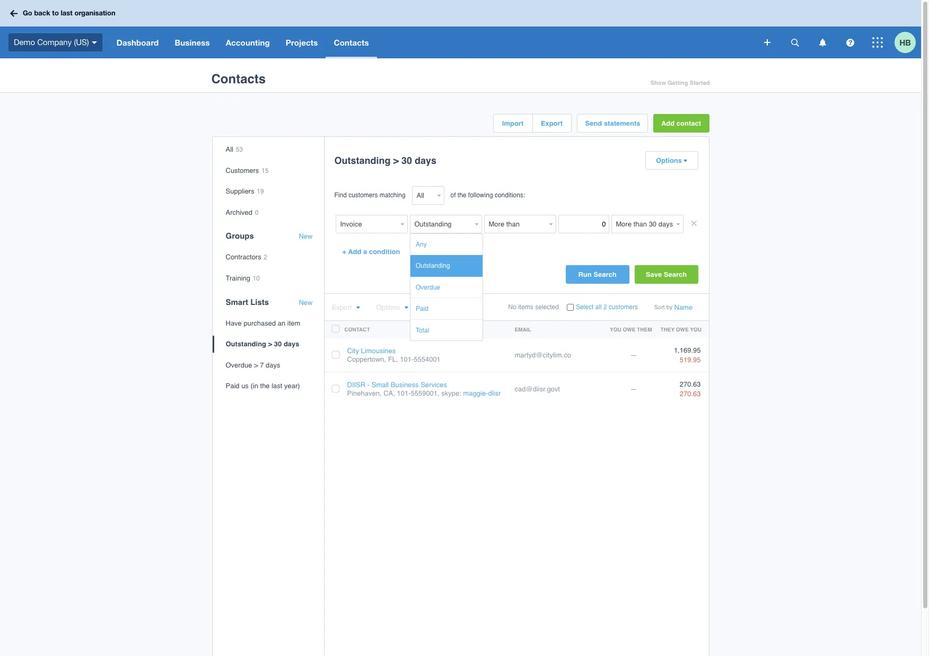 Task type: describe. For each thing, give the bounding box(es) containing it.
edit button
[[425, 304, 437, 311]]

diisr
[[347, 381, 366, 389]]

2 horizontal spatial outstanding
[[416, 262, 450, 270]]

selected
[[535, 304, 559, 311]]

following
[[468, 192, 493, 199]]

a
[[364, 248, 367, 256]]

all 53
[[226, 145, 243, 153]]

sort by name
[[654, 304, 693, 311]]

2 you from the left
[[690, 326, 702, 333]]

business inside diisr - small business services pinehaven, ca, 101-5559001, skype: maggie-diisr
[[391, 381, 419, 389]]

(in
[[251, 382, 258, 390]]

have
[[226, 319, 242, 327]]

they owe you
[[661, 326, 702, 333]]

started
[[690, 80, 710, 86]]

archived
[[226, 208, 253, 216]]

run search
[[579, 271, 617, 279]]

accounting
[[226, 38, 270, 47]]

accounting button
[[218, 27, 278, 58]]

martyd@citylim.co
[[515, 351, 571, 359]]

7
[[260, 361, 264, 369]]

getting
[[668, 80, 688, 86]]

0 horizontal spatial outstanding > 30 days
[[226, 340, 300, 348]]

business button
[[167, 27, 218, 58]]

training 10
[[226, 274, 260, 282]]

show getting started link
[[651, 77, 710, 89]]

2 vertical spatial >
[[254, 361, 258, 369]]

last inside banner
[[61, 9, 73, 17]]

dashboard
[[117, 38, 159, 47]]

lists
[[251, 297, 269, 306]]

business inside popup button
[[175, 38, 210, 47]]

contacts inside popup button
[[334, 38, 369, 47]]

19
[[257, 188, 264, 195]]

edit
[[425, 304, 437, 311]]

All text field
[[412, 186, 435, 205]]

101- inside city limousines coppertown, fl, 101-5554001
[[400, 355, 414, 363]]

svg image inside demo company (us) popup button
[[92, 41, 97, 44]]

an
[[278, 319, 286, 327]]

el image for email
[[404, 306, 409, 310]]

2 vertical spatial days
[[266, 361, 280, 369]]

show getting started
[[651, 80, 710, 86]]

-
[[368, 381, 370, 389]]

overdue > 7 days
[[226, 361, 280, 369]]

find
[[335, 192, 347, 199]]

101- inside diisr - small business services pinehaven, ca, 101-5559001, skype: maggie-diisr
[[397, 389, 411, 397]]

— for 270.63
[[631, 385, 638, 393]]

1 horizontal spatial 2
[[604, 304, 607, 311]]

1 horizontal spatial svg image
[[791, 38, 799, 46]]

archived 0
[[226, 208, 259, 216]]

1,169.95 519.95
[[674, 346, 701, 364]]

options button for of the following conditions:
[[646, 152, 698, 169]]

go back to last organisation link
[[6, 4, 122, 23]]

save search
[[646, 271, 687, 279]]

run
[[579, 271, 592, 279]]

find customers matching
[[335, 192, 406, 199]]

0
[[255, 209, 259, 216]]

training
[[226, 274, 250, 282]]

diisr - small business services link
[[347, 381, 447, 389]]

2 inside contractors 2
[[264, 254, 267, 261]]

1 vertical spatial export button
[[332, 304, 360, 311]]

no
[[509, 304, 517, 311]]

to
[[52, 9, 59, 17]]

1 horizontal spatial days
[[284, 340, 300, 348]]

city
[[347, 347, 359, 355]]

import
[[502, 119, 524, 127]]

1 vertical spatial customers
[[609, 304, 638, 311]]

1 horizontal spatial last
[[272, 382, 283, 390]]

53
[[236, 146, 243, 153]]

options button for email
[[376, 304, 409, 311]]

5554001
[[414, 355, 441, 363]]

2 horizontal spatial days
[[415, 155, 437, 166]]

send statements button
[[578, 115, 648, 132]]

all
[[226, 145, 233, 153]]

paid us (in the last year)
[[226, 382, 300, 390]]

select
[[576, 304, 594, 311]]

options for email
[[376, 304, 400, 311]]

skype:
[[442, 389, 462, 397]]

go back to last organisation
[[23, 9, 115, 17]]

0 horizontal spatial el image
[[356, 306, 360, 310]]

company
[[37, 38, 72, 47]]

search for save search
[[664, 271, 687, 279]]

suppliers
[[226, 187, 255, 195]]

contacts button
[[326, 27, 377, 58]]

10
[[253, 275, 260, 282]]

maggie-
[[463, 389, 488, 397]]

back
[[34, 9, 50, 17]]

item
[[288, 319, 301, 327]]

1 vertical spatial >
[[268, 340, 272, 348]]

1,169.95
[[674, 346, 701, 354]]

organisation
[[75, 9, 115, 17]]

0 vertical spatial export
[[541, 119, 563, 127]]

15
[[262, 167, 269, 174]]

diisr - small business services pinehaven, ca, 101-5559001, skype: maggie-diisr
[[347, 381, 501, 397]]

items
[[518, 304, 534, 311]]

matching
[[380, 192, 406, 199]]

smart
[[226, 297, 248, 306]]

select all 2 customers
[[576, 304, 638, 311]]

diisr
[[488, 389, 501, 397]]

new link for groups
[[299, 233, 313, 241]]

city limousines coppertown, fl, 101-5554001
[[347, 347, 441, 363]]

0 vertical spatial export button
[[533, 115, 571, 132]]

0 vertical spatial 30
[[402, 155, 412, 166]]

small
[[372, 381, 389, 389]]

statements
[[604, 119, 641, 127]]

condition
[[369, 248, 400, 256]]

overdue for overdue > 7 days
[[226, 361, 252, 369]]

— for 1,169.95
[[631, 351, 638, 359]]

0 horizontal spatial svg image
[[765, 39, 771, 46]]

new for groups
[[299, 233, 313, 241]]



Task type: locate. For each thing, give the bounding box(es) containing it.
+ add a condition button
[[335, 242, 408, 261]]

0 vertical spatial 2
[[264, 254, 267, 261]]

1 horizontal spatial search
[[664, 271, 687, 279]]

contractors
[[226, 253, 261, 261]]

el image up contact
[[356, 306, 360, 310]]

options
[[656, 157, 682, 164], [376, 304, 400, 311]]

add right '+'
[[348, 248, 362, 256]]

1 270.63 from the top
[[680, 380, 701, 388]]

customers up you owe them
[[609, 304, 638, 311]]

0 horizontal spatial export button
[[332, 304, 360, 311]]

1 horizontal spatial options
[[656, 157, 682, 164]]

0 horizontal spatial options button
[[376, 304, 409, 311]]

save search button
[[635, 265, 699, 284]]

0 vertical spatial paid
[[416, 305, 429, 313]]

1 search from the left
[[594, 271, 617, 279]]

maggie-diisr link
[[463, 389, 501, 397]]

30 down an
[[274, 340, 282, 348]]

paid for paid
[[416, 305, 429, 313]]

send
[[586, 119, 602, 127]]

1 horizontal spatial outstanding
[[335, 155, 391, 166]]

0 vertical spatial 101-
[[400, 355, 414, 363]]

0 vertical spatial new
[[299, 233, 313, 241]]

cad@diisr.govt
[[515, 385, 560, 393]]

outstanding down any
[[416, 262, 450, 270]]

0 vertical spatial outstanding > 30 days
[[335, 155, 437, 166]]

you up 1,169.95
[[690, 326, 702, 333]]

add left contact on the right top
[[662, 119, 675, 127]]

el image for of the following conditions:
[[683, 159, 688, 163]]

0 horizontal spatial search
[[594, 271, 617, 279]]

0 vertical spatial contacts
[[334, 38, 369, 47]]

dashboard link
[[109, 27, 167, 58]]

overdue up the edit button
[[416, 284, 440, 291]]

coppertown,
[[347, 355, 386, 363]]

all
[[596, 304, 602, 311]]

outstanding up overdue > 7 days
[[226, 340, 266, 348]]

0 horizontal spatial export
[[332, 304, 352, 311]]

outstanding up find customers matching
[[335, 155, 391, 166]]

search right the run
[[594, 271, 617, 279]]

1 vertical spatial business
[[391, 381, 419, 389]]

business
[[175, 38, 210, 47], [391, 381, 419, 389]]

pinehaven,
[[347, 389, 382, 397]]

2 right contractors
[[264, 254, 267, 261]]

1 vertical spatial add
[[348, 248, 362, 256]]

0 horizontal spatial outstanding
[[226, 340, 266, 348]]

contractors 2
[[226, 253, 267, 261]]

options button
[[646, 152, 698, 169], [376, 304, 409, 311]]

owe
[[623, 326, 636, 333], [676, 326, 689, 333]]

1 horizontal spatial owe
[[676, 326, 689, 333]]

owe right "they"
[[676, 326, 689, 333]]

search for run search
[[594, 271, 617, 279]]

0 horizontal spatial contacts
[[211, 72, 266, 87]]

paid for paid us (in the last year)
[[226, 382, 240, 390]]

1 horizontal spatial add
[[662, 119, 675, 127]]

1 vertical spatial outstanding
[[416, 262, 450, 270]]

svg image
[[10, 10, 18, 17], [873, 37, 883, 48], [820, 38, 826, 46], [847, 38, 855, 46], [92, 41, 97, 44]]

1 vertical spatial new link
[[299, 298, 313, 307]]

customers right find
[[349, 192, 378, 199]]

customers
[[349, 192, 378, 199], [609, 304, 638, 311]]

270.63
[[680, 380, 701, 388], [680, 390, 701, 398]]

1 vertical spatial 2
[[604, 304, 607, 311]]

contact
[[677, 119, 701, 127]]

101- right fl, on the bottom left
[[400, 355, 414, 363]]

0 horizontal spatial paid
[[226, 382, 240, 390]]

1 vertical spatial paid
[[226, 382, 240, 390]]

paid left us
[[226, 382, 240, 390]]

1 horizontal spatial export button
[[533, 115, 571, 132]]

1 vertical spatial options button
[[376, 304, 409, 311]]

customers 15
[[226, 166, 269, 174]]

None checkbox
[[567, 304, 574, 311]]

0 vertical spatial new link
[[299, 233, 313, 241]]

0 horizontal spatial the
[[260, 382, 270, 390]]

options left edit
[[376, 304, 400, 311]]

1 horizontal spatial options button
[[646, 152, 698, 169]]

projects button
[[278, 27, 326, 58]]

send statements
[[586, 119, 641, 127]]

the right of
[[458, 192, 467, 199]]

options down add contact button
[[656, 157, 682, 164]]

outstanding
[[335, 155, 391, 166], [416, 262, 450, 270], [226, 340, 266, 348]]

navigation inside banner
[[109, 27, 757, 58]]

1 vertical spatial 101-
[[397, 389, 411, 397]]

run search button
[[566, 265, 630, 284]]

by
[[667, 304, 673, 311]]

0 horizontal spatial options
[[376, 304, 400, 311]]

new
[[299, 233, 313, 241], [299, 298, 313, 306]]

svg image
[[791, 38, 799, 46], [765, 39, 771, 46]]

purchased
[[244, 319, 276, 327]]

1 vertical spatial 270.63
[[680, 390, 701, 398]]

options button left the edit button
[[376, 304, 409, 311]]

you
[[610, 326, 622, 333], [690, 326, 702, 333]]

of the following conditions:
[[451, 192, 525, 199]]

email
[[515, 326, 531, 333]]

overdue for overdue
[[416, 284, 440, 291]]

you down select all 2 customers
[[610, 326, 622, 333]]

30 up "matching"
[[402, 155, 412, 166]]

2 horizontal spatial >
[[393, 155, 399, 166]]

1 vertical spatial the
[[260, 382, 270, 390]]

1 horizontal spatial overdue
[[416, 284, 440, 291]]

0 horizontal spatial overdue
[[226, 361, 252, 369]]

navigation containing dashboard
[[109, 27, 757, 58]]

owe for you
[[623, 326, 636, 333]]

demo
[[14, 38, 35, 47]]

2 right all
[[604, 304, 607, 311]]

1 horizontal spatial contacts
[[334, 38, 369, 47]]

None text field
[[484, 215, 547, 233], [612, 215, 674, 233], [484, 215, 547, 233], [612, 215, 674, 233]]

0 vertical spatial >
[[393, 155, 399, 166]]

0 horizontal spatial business
[[175, 38, 210, 47]]

demo company (us)
[[14, 38, 89, 47]]

0 vertical spatial —
[[631, 351, 638, 359]]

0 horizontal spatial days
[[266, 361, 280, 369]]

2 270.63 from the top
[[680, 390, 701, 398]]

0 horizontal spatial 30
[[274, 340, 282, 348]]

contacts down accounting popup button
[[211, 72, 266, 87]]

0 horizontal spatial customers
[[349, 192, 378, 199]]

2 new from the top
[[299, 298, 313, 306]]

export right import button
[[541, 119, 563, 127]]

outstanding > 30 days up "matching"
[[335, 155, 437, 166]]

outstanding > 30 days
[[335, 155, 437, 166], [226, 340, 300, 348]]

name
[[675, 304, 693, 311]]

1 vertical spatial export
[[332, 304, 352, 311]]

days up the all text box
[[415, 155, 437, 166]]

paid up total
[[416, 305, 429, 313]]

export up contact
[[332, 304, 352, 311]]

1 vertical spatial last
[[272, 382, 283, 390]]

1 horizontal spatial the
[[458, 192, 467, 199]]

> left 7 in the bottom left of the page
[[254, 361, 258, 369]]

no items selected
[[509, 304, 559, 311]]

0 vertical spatial overdue
[[416, 284, 440, 291]]

1 vertical spatial 30
[[274, 340, 282, 348]]

0 vertical spatial options
[[656, 157, 682, 164]]

hb
[[900, 37, 911, 47]]

export button up contact
[[332, 304, 360, 311]]

days right 7 in the bottom left of the page
[[266, 361, 280, 369]]

0 vertical spatial business
[[175, 38, 210, 47]]

0 vertical spatial last
[[61, 9, 73, 17]]

import button
[[494, 115, 532, 132]]

add inside button
[[348, 248, 362, 256]]

options for of the following conditions:
[[656, 157, 682, 164]]

groups
[[226, 232, 254, 241]]

0 vertical spatial the
[[458, 192, 467, 199]]

add
[[662, 119, 675, 127], [348, 248, 362, 256]]

0 horizontal spatial >
[[254, 361, 258, 369]]

overdue up us
[[226, 361, 252, 369]]

export button
[[533, 115, 571, 132], [332, 304, 360, 311]]

el image
[[683, 159, 688, 163], [356, 306, 360, 310], [404, 306, 409, 310]]

save
[[646, 271, 662, 279]]

1 horizontal spatial el image
[[404, 306, 409, 310]]

name button
[[675, 304, 693, 311]]

projects
[[286, 38, 318, 47]]

contacts
[[334, 38, 369, 47], [211, 72, 266, 87]]

> up "matching"
[[393, 155, 399, 166]]

0 horizontal spatial last
[[61, 9, 73, 17]]

101- down diisr - small business services link
[[397, 389, 411, 397]]

outstanding > 30 days down 'have purchased an item'
[[226, 340, 300, 348]]

total
[[416, 327, 429, 334]]

hb button
[[895, 27, 922, 58]]

export button right import button
[[533, 115, 571, 132]]

1 horizontal spatial you
[[690, 326, 702, 333]]

1 you from the left
[[610, 326, 622, 333]]

new for smart lists
[[299, 298, 313, 306]]

519.95
[[680, 356, 701, 364]]

owe for they
[[676, 326, 689, 333]]

(us)
[[74, 38, 89, 47]]

1 horizontal spatial export
[[541, 119, 563, 127]]

overdue
[[416, 284, 440, 291], [226, 361, 252, 369]]

2 new link from the top
[[299, 298, 313, 307]]

smart lists
[[226, 297, 269, 306]]

—
[[631, 351, 638, 359], [631, 385, 638, 393]]

30
[[402, 155, 412, 166], [274, 340, 282, 348]]

> down 'have purchased an item'
[[268, 340, 272, 348]]

go
[[23, 9, 32, 17]]

1 vertical spatial outstanding > 30 days
[[226, 340, 300, 348]]

2 — from the top
[[631, 385, 638, 393]]

svg image inside 'go back to last organisation' link
[[10, 10, 18, 17]]

search right save
[[664, 271, 687, 279]]

owe left them
[[623, 326, 636, 333]]

1 horizontal spatial 30
[[402, 155, 412, 166]]

limousines
[[361, 347, 396, 355]]

the right (in
[[260, 382, 270, 390]]

el image down contact on the right top
[[683, 159, 688, 163]]

you owe them
[[610, 326, 652, 333]]

0 horizontal spatial you
[[610, 326, 622, 333]]

0 vertical spatial add
[[662, 119, 675, 127]]

0 horizontal spatial owe
[[623, 326, 636, 333]]

None text field
[[336, 215, 398, 233], [410, 215, 472, 233], [558, 215, 609, 233], [336, 215, 398, 233], [410, 215, 472, 233], [558, 215, 609, 233]]

conditions:
[[495, 192, 525, 199]]

1 horizontal spatial >
[[268, 340, 272, 348]]

banner
[[0, 0, 922, 58]]

0 vertical spatial 270.63
[[680, 380, 701, 388]]

0 vertical spatial outstanding
[[335, 155, 391, 166]]

us
[[241, 382, 249, 390]]

0 vertical spatial customers
[[349, 192, 378, 199]]

last left year)
[[272, 382, 283, 390]]

them
[[637, 326, 652, 333]]

banner containing hb
[[0, 0, 922, 58]]

demo company (us) button
[[0, 27, 109, 58]]

0 horizontal spatial 2
[[264, 254, 267, 261]]

1 owe from the left
[[623, 326, 636, 333]]

1 vertical spatial new
[[299, 298, 313, 306]]

1 new from the top
[[299, 233, 313, 241]]

they
[[661, 326, 675, 333]]

2 vertical spatial outstanding
[[226, 340, 266, 348]]

new link for smart lists
[[299, 298, 313, 307]]

days down "item"
[[284, 340, 300, 348]]

city limousines link
[[347, 347, 396, 355]]

2 owe from the left
[[676, 326, 689, 333]]

paid
[[416, 305, 429, 313], [226, 382, 240, 390]]

contacts right projects
[[334, 38, 369, 47]]

1 horizontal spatial outstanding > 30 days
[[335, 155, 437, 166]]

1 horizontal spatial paid
[[416, 305, 429, 313]]

1 vertical spatial overdue
[[226, 361, 252, 369]]

add inside button
[[662, 119, 675, 127]]

navigation
[[109, 27, 757, 58]]

1 — from the top
[[631, 351, 638, 359]]

ca,
[[384, 389, 395, 397]]

0 horizontal spatial add
[[348, 248, 362, 256]]

1 vertical spatial contacts
[[211, 72, 266, 87]]

1 horizontal spatial customers
[[609, 304, 638, 311]]

1 vertical spatial options
[[376, 304, 400, 311]]

0 vertical spatial options button
[[646, 152, 698, 169]]

export
[[541, 119, 563, 127], [332, 304, 352, 311]]

1 new link from the top
[[299, 233, 313, 241]]

1 horizontal spatial business
[[391, 381, 419, 389]]

1 vertical spatial —
[[631, 385, 638, 393]]

add contact button
[[653, 114, 710, 133]]

any
[[416, 241, 427, 248]]

2 search from the left
[[664, 271, 687, 279]]

2 horizontal spatial el image
[[683, 159, 688, 163]]

last right to
[[61, 9, 73, 17]]

1 vertical spatial days
[[284, 340, 300, 348]]

0 vertical spatial days
[[415, 155, 437, 166]]

el image left the edit button
[[404, 306, 409, 310]]

options button down add contact button
[[646, 152, 698, 169]]



Task type: vqa. For each thing, say whether or not it's contained in the screenshot.
the DIISR
yes



